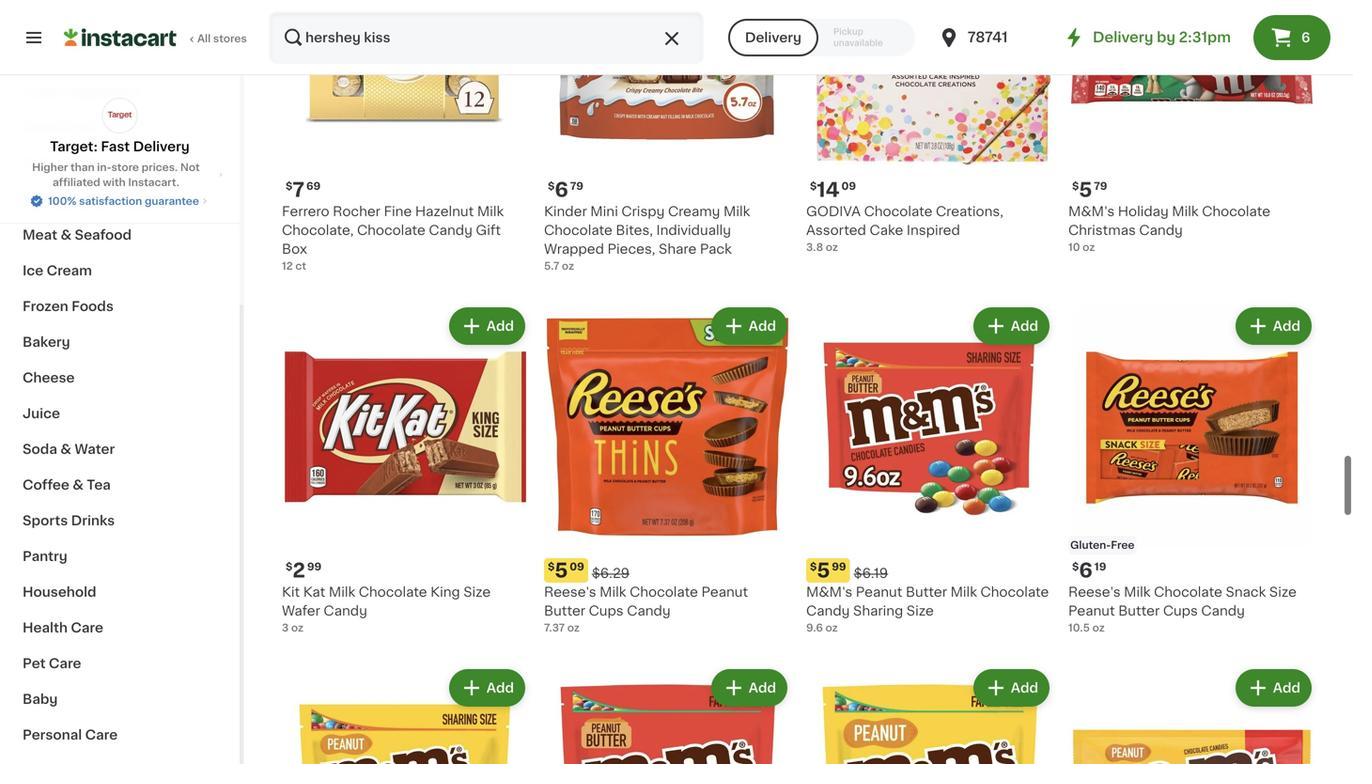 Task type: describe. For each thing, give the bounding box(es) containing it.
oz inside godiva chocolate creations, assorted cake inspired 3.8 oz
[[826, 242, 838, 252]]

wafer
[[282, 604, 320, 618]]

kinder mini crispy creamy milk chocolate bites, individually wrapped pieces, share pack 5.7 oz
[[544, 205, 750, 271]]

& for meat
[[61, 228, 72, 242]]

cups inside reese's milk chocolate snack size peanut butter cups candy 10.5 oz
[[1163, 604, 1198, 618]]

prices.
[[142, 162, 178, 172]]

all
[[197, 33, 211, 44]]

$ 2 99
[[286, 561, 322, 580]]

size inside kit kat milk chocolate king size wafer candy 3 oz
[[464, 586, 491, 599]]

$ 7 69
[[286, 180, 321, 200]]

ct
[[295, 261, 306, 271]]

hazelnut
[[415, 205, 474, 218]]

holiday
[[1118, 205, 1169, 218]]

$ for $ 5 99
[[810, 562, 817, 572]]

delivery by 2:31pm
[[1093, 31, 1231, 44]]

reese's milk chocolate snack size peanut butter cups candy 10.5 oz
[[1069, 586, 1297, 633]]

m&m's for m&m's peanut butter milk chocolate candy sharing size
[[806, 586, 853, 599]]

2:31pm
[[1179, 31, 1231, 44]]

12
[[282, 261, 293, 271]]

size inside reese's milk chocolate snack size peanut butter cups candy 10.5 oz
[[1270, 586, 1297, 599]]

ice
[[23, 264, 43, 277]]

gift
[[476, 224, 501, 237]]

chocolate inside ferrero rocher fine hazelnut milk chocolate, chocolate candy gift box 12 ct
[[357, 224, 426, 237]]

juice link
[[11, 396, 228, 431]]

milk inside the m&m's holiday milk chocolate christmas candy 10 oz
[[1172, 205, 1199, 218]]

all stores
[[197, 33, 247, 44]]

butter inside reese's milk chocolate snack size peanut butter cups candy 10.5 oz
[[1119, 604, 1160, 618]]

79 for 6
[[570, 181, 584, 191]]

product group containing 2
[[282, 304, 529, 635]]

all stores link
[[64, 11, 248, 64]]

9.6
[[806, 623, 823, 633]]

bites,
[[616, 224, 653, 237]]

sports drinks
[[23, 514, 115, 527]]

instacart logo image
[[64, 26, 177, 49]]

meat & seafood link
[[11, 217, 228, 253]]

5 for reese's milk chocolate peanut butter cups candy
[[555, 561, 568, 580]]

candy inside reese's milk chocolate peanut butter cups candy 7.37 oz
[[627, 604, 671, 618]]

milk inside reese's milk chocolate snack size peanut butter cups candy 10.5 oz
[[1124, 586, 1151, 599]]

pieces,
[[608, 243, 656, 256]]

sharing
[[853, 604, 903, 618]]

oz inside kinder mini crispy creamy milk chocolate bites, individually wrapped pieces, share pack 5.7 oz
[[562, 261, 574, 271]]

dairy & eggs
[[23, 157, 110, 170]]

butter inside the m&m's peanut butter milk chocolate candy sharing size 9.6 oz
[[906, 586, 947, 599]]

health care link
[[11, 610, 228, 646]]

crispy
[[622, 205, 665, 218]]

than
[[70, 162, 95, 172]]

m&m's peanut butter milk chocolate candy sharing size 9.6 oz
[[806, 586, 1049, 633]]

chocolate inside godiva chocolate creations, assorted cake inspired 3.8 oz
[[864, 205, 933, 218]]

reese's for peanut
[[1069, 586, 1121, 599]]

chocolate inside reese's milk chocolate snack size peanut butter cups candy 10.5 oz
[[1154, 586, 1223, 599]]

size inside the m&m's peanut butter milk chocolate candy sharing size 9.6 oz
[[907, 604, 934, 618]]

pantry link
[[11, 539, 228, 574]]

meat & seafood
[[23, 228, 132, 242]]

milk inside kinder mini crispy creamy milk chocolate bites, individually wrapped pieces, share pack 5.7 oz
[[724, 205, 750, 218]]

cream
[[47, 264, 92, 277]]

chocolate inside kit kat milk chocolate king size wafer candy 3 oz
[[359, 586, 427, 599]]

oz inside reese's milk chocolate snack size peanut butter cups candy 10.5 oz
[[1093, 623, 1105, 633]]

stores
[[213, 33, 247, 44]]

$ for $ 5 79
[[1072, 181, 1079, 191]]

snack
[[1226, 586, 1266, 599]]

ice cream link
[[11, 253, 228, 289]]

soda & water
[[23, 443, 115, 456]]

christmas
[[1069, 224, 1136, 237]]

guarantee
[[145, 196, 199, 206]]

kit kat milk chocolate king size wafer candy 3 oz
[[282, 586, 491, 633]]

oz inside the m&m's peanut butter milk chocolate candy sharing size 9.6 oz
[[826, 623, 838, 633]]

oz inside kit kat milk chocolate king size wafer candy 3 oz
[[291, 623, 304, 633]]

satisfaction
[[79, 196, 142, 206]]

higher than in-store prices. not affiliated with instacart. link
[[15, 160, 225, 190]]

frozen
[[23, 300, 68, 313]]

3
[[282, 623, 289, 633]]

cake
[[870, 224, 904, 237]]

dairy & eggs link
[[11, 146, 228, 181]]

ferrero rocher fine hazelnut milk chocolate, chocolate candy gift box 12 ct
[[282, 205, 504, 271]]

kit
[[282, 586, 300, 599]]

fresh for fresh fruit
[[23, 121, 60, 134]]

$ for $ 2 99
[[286, 562, 293, 572]]

7.37
[[544, 623, 565, 633]]

chocolate,
[[282, 224, 354, 237]]

godiva chocolate creations, assorted cake inspired 3.8 oz
[[806, 205, 1004, 252]]

eggs
[[76, 157, 110, 170]]

2 horizontal spatial 5
[[1079, 180, 1092, 200]]

assorted
[[806, 224, 867, 237]]

mini
[[591, 205, 618, 218]]

peanut inside reese's milk chocolate peanut butter cups candy 7.37 oz
[[702, 586, 748, 599]]

$ 5 09
[[548, 561, 584, 580]]

baby
[[23, 693, 58, 706]]

100% satisfaction guarantee button
[[29, 190, 210, 209]]

kinder
[[544, 205, 587, 218]]

coffee & tea link
[[11, 467, 228, 503]]

health
[[23, 621, 68, 634]]

candy inside ferrero rocher fine hazelnut milk chocolate, chocolate candy gift box 12 ct
[[429, 224, 473, 237]]

health care
[[23, 621, 103, 634]]

$6.29
[[592, 567, 630, 580]]

affiliated
[[53, 177, 100, 188]]

seafood
[[75, 228, 132, 242]]

gluten-free
[[1071, 540, 1135, 550]]

09 for 5
[[570, 562, 584, 572]]

free
[[1111, 540, 1135, 550]]

milk inside kit kat milk chocolate king size wafer candy 3 oz
[[329, 586, 355, 599]]

candy down with
[[89, 193, 134, 206]]

$ 5 99
[[810, 561, 846, 580]]

fresh vegetables
[[23, 86, 140, 99]]

& for snacks
[[75, 193, 86, 206]]

sports
[[23, 514, 68, 527]]



Task type: vqa. For each thing, say whether or not it's contained in the screenshot.
"Guides"
no



Task type: locate. For each thing, give the bounding box(es) containing it.
snacks
[[23, 193, 72, 206]]

oz right the 7.37
[[567, 623, 580, 633]]

5 left $6.19
[[817, 561, 830, 580]]

size down $5.99 original price: $6.19 element
[[907, 604, 934, 618]]

in-
[[97, 162, 111, 172]]

chocolate up wrapped
[[544, 224, 613, 237]]

1 vertical spatial 09
[[570, 562, 584, 572]]

by
[[1157, 31, 1176, 44]]

peanut up the sharing
[[856, 586, 903, 599]]

household
[[23, 586, 96, 599]]

candy inside reese's milk chocolate snack size peanut butter cups candy 10.5 oz
[[1202, 604, 1245, 618]]

sports drinks link
[[11, 503, 228, 539]]

1 reese's from the left
[[544, 586, 596, 599]]

0 horizontal spatial m&m's
[[806, 586, 853, 599]]

$ up the godiva
[[810, 181, 817, 191]]

chocolate inside the m&m's peanut butter milk chocolate candy sharing size 9.6 oz
[[981, 586, 1049, 599]]

1 horizontal spatial 09
[[842, 181, 856, 191]]

reese's down "$ 6 19" at the right bottom of the page
[[1069, 586, 1121, 599]]

dairy
[[23, 157, 59, 170]]

tea
[[87, 478, 111, 492]]

1 fresh from the top
[[23, 86, 60, 99]]

drinks
[[71, 514, 115, 527]]

m&m's down $ 5 99
[[806, 586, 853, 599]]

m&m's up christmas
[[1069, 205, 1115, 218]]

$6.19
[[854, 567, 888, 580]]

1 horizontal spatial delivery
[[745, 31, 802, 44]]

$ for $ 6 79
[[548, 181, 555, 191]]

chocolate down $5.99 original price: $6.19 element
[[981, 586, 1049, 599]]

$ inside $ 14 09
[[810, 181, 817, 191]]

99 right the "2"
[[307, 562, 322, 572]]

delivery for delivery
[[745, 31, 802, 44]]

5
[[1079, 180, 1092, 200], [555, 561, 568, 580], [817, 561, 830, 580]]

09 inside $ 14 09
[[842, 181, 856, 191]]

1 99 from the left
[[307, 562, 322, 572]]

& for soda
[[60, 443, 71, 456]]

soda & water link
[[11, 431, 228, 467]]

reese's inside reese's milk chocolate peanut butter cups candy 7.37 oz
[[544, 586, 596, 599]]

m&m's holiday milk chocolate christmas candy 10 oz
[[1069, 205, 1271, 252]]

79 for 5
[[1094, 181, 1108, 191]]

1 horizontal spatial butter
[[906, 586, 947, 599]]

milk down $5.99 original price: $6.19 element
[[951, 586, 977, 599]]

2 horizontal spatial delivery
[[1093, 31, 1154, 44]]

09 for 14
[[842, 181, 856, 191]]

0 vertical spatial 6
[[1302, 31, 1311, 44]]

m&m's inside the m&m's holiday milk chocolate christmas candy 10 oz
[[1069, 205, 1115, 218]]

milk inside reese's milk chocolate peanut butter cups candy 7.37 oz
[[600, 586, 627, 599]]

pet
[[23, 657, 46, 670]]

fresh fruit link
[[11, 110, 228, 146]]

78741
[[968, 31, 1008, 44]]

0 horizontal spatial 99
[[307, 562, 322, 572]]

peanut up 10.5
[[1069, 604, 1115, 618]]

1 vertical spatial care
[[49, 657, 81, 670]]

& for coffee
[[73, 478, 84, 492]]

pantry
[[23, 550, 67, 563]]

milk down the $6.29
[[600, 586, 627, 599]]

service type group
[[728, 19, 915, 56]]

pet care
[[23, 657, 81, 670]]

higher
[[32, 162, 68, 172]]

& right meat
[[61, 228, 72, 242]]

m&m's for m&m's holiday milk chocolate christmas candy
[[1069, 205, 1115, 218]]

1 vertical spatial 6
[[555, 180, 568, 200]]

6 for reese's milk chocolate snack size peanut butter cups candy
[[1079, 561, 1093, 580]]

0 vertical spatial 09
[[842, 181, 856, 191]]

1 cups from the left
[[589, 604, 624, 618]]

2 79 from the left
[[1094, 181, 1108, 191]]

box
[[282, 243, 307, 256]]

6 for kinder mini crispy creamy milk chocolate bites, individually wrapped pieces, share pack
[[555, 180, 568, 200]]

chocolate left snack
[[1154, 586, 1223, 599]]

0 horizontal spatial peanut
[[702, 586, 748, 599]]

5 up christmas
[[1079, 180, 1092, 200]]

$ inside $ 5 99
[[810, 562, 817, 572]]

peanut inside the m&m's peanut butter milk chocolate candy sharing size 9.6 oz
[[856, 586, 903, 599]]

oz right 10.5
[[1093, 623, 1105, 633]]

0 horizontal spatial 6
[[555, 180, 568, 200]]

chocolate down $5.09 original price: $6.29 element
[[630, 586, 698, 599]]

fast
[[101, 140, 130, 153]]

milk inside ferrero rocher fine hazelnut milk chocolate, chocolate candy gift box 12 ct
[[477, 205, 504, 218]]

6 inside 6 button
[[1302, 31, 1311, 44]]

frozen foods link
[[11, 289, 228, 324]]

candy inside the m&m's holiday milk chocolate christmas candy 10 oz
[[1140, 224, 1183, 237]]

1 vertical spatial fresh
[[23, 121, 60, 134]]

None search field
[[269, 11, 704, 64]]

oz inside reese's milk chocolate peanut butter cups candy 7.37 oz
[[567, 623, 580, 633]]

1 horizontal spatial cups
[[1163, 604, 1198, 618]]

chocolate inside kinder mini crispy creamy milk chocolate bites, individually wrapped pieces, share pack 5.7 oz
[[544, 224, 613, 237]]

1 horizontal spatial 79
[[1094, 181, 1108, 191]]

with
[[103, 177, 126, 188]]

baby link
[[11, 681, 228, 717]]

100%
[[48, 196, 77, 206]]

milk up gift
[[477, 205, 504, 218]]

0 horizontal spatial cups
[[589, 604, 624, 618]]

$ inside "$ 6 19"
[[1072, 562, 1079, 572]]

0 horizontal spatial reese's
[[544, 586, 596, 599]]

2 fresh from the top
[[23, 121, 60, 134]]

chocolate down fine
[[357, 224, 426, 237]]

79 up kinder
[[570, 181, 584, 191]]

1 horizontal spatial 99
[[832, 562, 846, 572]]

delivery for delivery by 2:31pm
[[1093, 31, 1154, 44]]

delivery inside button
[[745, 31, 802, 44]]

09 inside $ 5 09
[[570, 562, 584, 572]]

2 horizontal spatial peanut
[[1069, 604, 1115, 618]]

6 button
[[1254, 15, 1331, 60]]

candy down hazelnut
[[429, 224, 473, 237]]

2 99 from the left
[[832, 562, 846, 572]]

bakery link
[[11, 324, 228, 360]]

kat
[[303, 586, 325, 599]]

care
[[71, 621, 103, 634], [49, 657, 81, 670], [85, 728, 118, 742]]

product group
[[282, 304, 529, 635], [544, 304, 791, 635], [806, 304, 1054, 635], [1069, 304, 1316, 635], [282, 665, 529, 764], [544, 665, 791, 764], [806, 665, 1054, 764], [1069, 665, 1316, 764]]

0 horizontal spatial 5
[[555, 561, 568, 580]]

2 cups from the left
[[1163, 604, 1198, 618]]

snacks & candy
[[23, 193, 134, 206]]

& inside snacks & candy link
[[75, 193, 86, 206]]

candy up 9.6
[[806, 604, 850, 618]]

cups
[[589, 604, 624, 618], [1163, 604, 1198, 618]]

target: fast delivery
[[50, 140, 190, 153]]

1 horizontal spatial 5
[[817, 561, 830, 580]]

2 horizontal spatial butter
[[1119, 604, 1160, 618]]

oz right '3'
[[291, 623, 304, 633]]

& inside dairy & eggs link
[[62, 157, 73, 170]]

1 vertical spatial m&m's
[[806, 586, 853, 599]]

candy inside the m&m's peanut butter milk chocolate candy sharing size 9.6 oz
[[806, 604, 850, 618]]

milk right the creamy
[[724, 205, 750, 218]]

1 horizontal spatial size
[[907, 604, 934, 618]]

0 horizontal spatial butter
[[544, 604, 586, 618]]

& left tea
[[73, 478, 84, 492]]

99 for 2
[[307, 562, 322, 572]]

candy down holiday
[[1140, 224, 1183, 237]]

care down the baby 'link'
[[85, 728, 118, 742]]

1 horizontal spatial peanut
[[856, 586, 903, 599]]

09 left the $6.29
[[570, 562, 584, 572]]

reese's for cups
[[544, 586, 596, 599]]

& inside soda & water link
[[60, 443, 71, 456]]

m&m's
[[1069, 205, 1115, 218], [806, 586, 853, 599]]

oz right 5.7
[[562, 261, 574, 271]]

cups inside reese's milk chocolate peanut butter cups candy 7.37 oz
[[589, 604, 624, 618]]

share
[[659, 243, 697, 256]]

reese's inside reese's milk chocolate snack size peanut butter cups candy 10.5 oz
[[1069, 586, 1121, 599]]

10
[[1069, 242, 1080, 252]]

cheese
[[23, 371, 75, 384]]

milk inside the m&m's peanut butter milk chocolate candy sharing size 9.6 oz
[[951, 586, 977, 599]]

$ 14 09
[[810, 180, 856, 200]]

$ for $ 5 09
[[548, 562, 555, 572]]

personal care link
[[11, 717, 228, 753]]

$ 6 79
[[548, 180, 584, 200]]

chocolate right holiday
[[1202, 205, 1271, 218]]

fruit
[[64, 121, 95, 134]]

& inside coffee & tea link
[[73, 478, 84, 492]]

reese's
[[544, 586, 596, 599], [1069, 586, 1121, 599]]

godiva
[[806, 205, 861, 218]]

inspired
[[907, 224, 960, 237]]

oz
[[826, 242, 838, 252], [1083, 242, 1095, 252], [562, 261, 574, 271], [291, 623, 304, 633], [567, 623, 580, 633], [826, 623, 838, 633], [1093, 623, 1105, 633]]

frozen foods
[[23, 300, 114, 313]]

& down affiliated
[[75, 193, 86, 206]]

0 horizontal spatial 09
[[570, 562, 584, 572]]

personal
[[23, 728, 82, 742]]

chocolate up cake
[[864, 205, 933, 218]]

butter
[[906, 586, 947, 599], [544, 604, 586, 618], [1119, 604, 1160, 618]]

candy down snack
[[1202, 604, 1245, 618]]

oz right 10
[[1083, 242, 1095, 252]]

99 inside $ 5 99
[[832, 562, 846, 572]]

0 horizontal spatial size
[[464, 586, 491, 599]]

fresh up fresh fruit
[[23, 86, 60, 99]]

2 reese's from the left
[[1069, 586, 1121, 599]]

$ inside $ 7 69
[[286, 181, 293, 191]]

& right soda
[[60, 443, 71, 456]]

1 horizontal spatial reese's
[[1069, 586, 1121, 599]]

care for health care
[[71, 621, 103, 634]]

candy down kat
[[324, 604, 367, 618]]

butter down $5.99 original price: $6.19 element
[[906, 586, 947, 599]]

$ left 19
[[1072, 562, 1079, 572]]

1 horizontal spatial m&m's
[[1069, 205, 1115, 218]]

$ for $ 7 69
[[286, 181, 293, 191]]

butter down free
[[1119, 604, 1160, 618]]

m&m's inside the m&m's peanut butter milk chocolate candy sharing size 9.6 oz
[[806, 586, 853, 599]]

care for pet care
[[49, 657, 81, 670]]

oz right 3.8
[[826, 242, 838, 252]]

meat
[[23, 228, 57, 242]]

milk down free
[[1124, 586, 1151, 599]]

$ inside $ 5 09
[[548, 562, 555, 572]]

79 inside $ 6 79
[[570, 181, 584, 191]]

butter inside reese's milk chocolate peanut butter cups candy 7.37 oz
[[544, 604, 586, 618]]

$ inside $ 6 79
[[548, 181, 555, 191]]

99 for 5
[[832, 562, 846, 572]]

cheese link
[[11, 360, 228, 396]]

$ inside $ 5 79
[[1072, 181, 1079, 191]]

79 up christmas
[[1094, 181, 1108, 191]]

$5.99 original price: $6.19 element
[[806, 558, 1054, 583]]

delivery
[[1093, 31, 1154, 44], [745, 31, 802, 44], [133, 140, 190, 153]]

care right health
[[71, 621, 103, 634]]

0 horizontal spatial delivery
[[133, 140, 190, 153]]

$ left "69"
[[286, 181, 293, 191]]

2 vertical spatial 6
[[1079, 561, 1093, 580]]

coffee
[[23, 478, 69, 492]]

product group containing 6
[[1069, 304, 1316, 635]]

79 inside $ 5 79
[[1094, 181, 1108, 191]]

target: fast delivery logo image
[[102, 98, 138, 133]]

add
[[487, 320, 514, 333], [749, 320, 776, 333], [1011, 320, 1039, 333], [1273, 320, 1301, 333], [487, 681, 514, 695], [749, 681, 776, 695], [1011, 681, 1039, 695], [1273, 681, 1301, 695]]

99 inside $ 2 99
[[307, 562, 322, 572]]

0 horizontal spatial 79
[[570, 181, 584, 191]]

candy inside kit kat milk chocolate king size wafer candy 3 oz
[[324, 604, 367, 618]]

& down target:
[[62, 157, 73, 170]]

$ up kit
[[286, 562, 293, 572]]

0 vertical spatial fresh
[[23, 86, 60, 99]]

store
[[111, 162, 139, 172]]

09 right 14
[[842, 181, 856, 191]]

99 left $6.19
[[832, 562, 846, 572]]

milk right holiday
[[1172, 205, 1199, 218]]

butter up the 7.37
[[544, 604, 586, 618]]

fresh for fresh vegetables
[[23, 86, 60, 99]]

ferrero
[[282, 205, 329, 218]]

individually
[[657, 224, 731, 237]]

oz inside the m&m's holiday milk chocolate christmas candy 10 oz
[[1083, 242, 1095, 252]]

milk right kat
[[329, 586, 355, 599]]

peanut
[[702, 586, 748, 599], [856, 586, 903, 599], [1069, 604, 1115, 618]]

pack
[[700, 243, 732, 256]]

chocolate inside the m&m's holiday milk chocolate christmas candy 10 oz
[[1202, 205, 1271, 218]]

$ inside $ 2 99
[[286, 562, 293, 572]]

gluten-
[[1071, 540, 1111, 550]]

2 horizontal spatial size
[[1270, 586, 1297, 599]]

delivery button
[[728, 19, 819, 56]]

size right king
[[464, 586, 491, 599]]

fresh up dairy
[[23, 121, 60, 134]]

$ up christmas
[[1072, 181, 1079, 191]]

2 vertical spatial care
[[85, 728, 118, 742]]

higher than in-store prices. not affiliated with instacart.
[[32, 162, 200, 188]]

& for dairy
[[62, 157, 73, 170]]

foods
[[72, 300, 114, 313]]

&
[[62, 157, 73, 170], [75, 193, 86, 206], [61, 228, 72, 242], [60, 443, 71, 456], [73, 478, 84, 492]]

peanut down $5.09 original price: $6.29 element
[[702, 586, 748, 599]]

delivery by 2:31pm link
[[1063, 26, 1231, 49]]

$ left the $6.29
[[548, 562, 555, 572]]

care for personal care
[[85, 728, 118, 742]]

1 horizontal spatial 6
[[1079, 561, 1093, 580]]

target:
[[50, 140, 98, 153]]

1 79 from the left
[[570, 181, 584, 191]]

0 vertical spatial care
[[71, 621, 103, 634]]

0 vertical spatial m&m's
[[1069, 205, 1115, 218]]

reese's down $ 5 09
[[544, 586, 596, 599]]

bakery
[[23, 336, 70, 349]]

peanut inside reese's milk chocolate snack size peanut butter cups candy 10.5 oz
[[1069, 604, 1115, 618]]

care right pet
[[49, 657, 81, 670]]

$ up kinder
[[548, 181, 555, 191]]

14
[[817, 180, 840, 200]]

coffee & tea
[[23, 478, 111, 492]]

$ for $ 14 09
[[810, 181, 817, 191]]

creamy
[[668, 205, 720, 218]]

$ for $ 6 19
[[1072, 562, 1079, 572]]

instacart.
[[128, 177, 179, 188]]

size right snack
[[1270, 586, 1297, 599]]

oz right 9.6
[[826, 623, 838, 633]]

candy down $5.09 original price: $6.29 element
[[627, 604, 671, 618]]

5 left the $6.29
[[555, 561, 568, 580]]

2 horizontal spatial 6
[[1302, 31, 1311, 44]]

5 for m&m's peanut butter milk chocolate candy sharing size
[[817, 561, 830, 580]]

chocolate inside reese's milk chocolate peanut butter cups candy 7.37 oz
[[630, 586, 698, 599]]

chocolate left king
[[359, 586, 427, 599]]

snacks & candy link
[[11, 181, 228, 217]]

$5.09 original price: $6.29 element
[[544, 558, 791, 583]]

$ left $6.19
[[810, 562, 817, 572]]

& inside the meat & seafood link
[[61, 228, 72, 242]]

target: fast delivery link
[[50, 98, 190, 156]]

candy
[[89, 193, 134, 206], [429, 224, 473, 237], [1140, 224, 1183, 237], [324, 604, 367, 618], [627, 604, 671, 618], [806, 604, 850, 618], [1202, 604, 1245, 618]]

Search field
[[271, 13, 702, 62]]

rocher
[[333, 205, 381, 218]]



